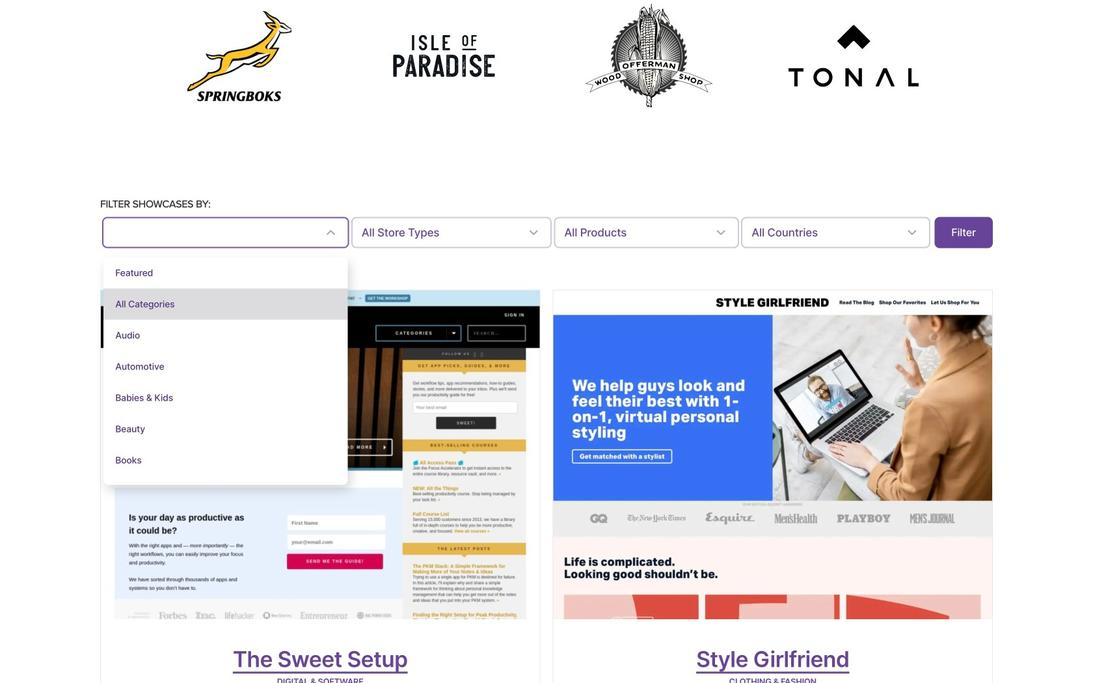 Task type: describe. For each thing, give the bounding box(es) containing it.
6 option from the top
[[104, 414, 348, 445]]

offerman woodshop image
[[584, 2, 715, 110]]

1 angle down image from the left
[[526, 225, 542, 241]]

2 option from the top
[[104, 289, 348, 320]]

list box inside angle down field
[[104, 257, 348, 507]]

official springboks online store image
[[188, 11, 292, 101]]

none field angle down
[[102, 217, 349, 507]]



Task type: locate. For each thing, give the bounding box(es) containing it.
angle down image
[[526, 225, 542, 241], [714, 225, 729, 241]]

list box
[[104, 257, 348, 507]]

5 option from the top
[[104, 382, 348, 414]]

None field
[[102, 217, 349, 507], [351, 217, 552, 248], [554, 217, 740, 248], [742, 217, 931, 248], [113, 224, 314, 241], [351, 217, 552, 248], [554, 217, 740, 248], [742, 217, 931, 248], [113, 224, 314, 241]]

angle down image
[[323, 225, 339, 241]]

7 option from the top
[[104, 445, 348, 476]]

0 horizontal spatial angle down image
[[526, 225, 542, 241]]

1 option from the top
[[104, 257, 348, 289]]

3 option from the top
[[104, 320, 348, 351]]

8 option from the top
[[104, 476, 348, 507]]

isle of paradise image
[[392, 27, 497, 85]]

option
[[104, 257, 348, 289], [104, 289, 348, 320], [104, 320, 348, 351], [104, 351, 348, 382], [104, 382, 348, 414], [104, 414, 348, 445], [104, 445, 348, 476], [104, 476, 348, 507]]

tonal image
[[789, 25, 919, 87]]

1 horizontal spatial angle down image
[[714, 225, 729, 241]]

4 option from the top
[[104, 351, 348, 382]]

2 angle down image from the left
[[714, 225, 729, 241]]



Task type: vqa. For each thing, say whether or not it's contained in the screenshot.
the "Search" icon
no



